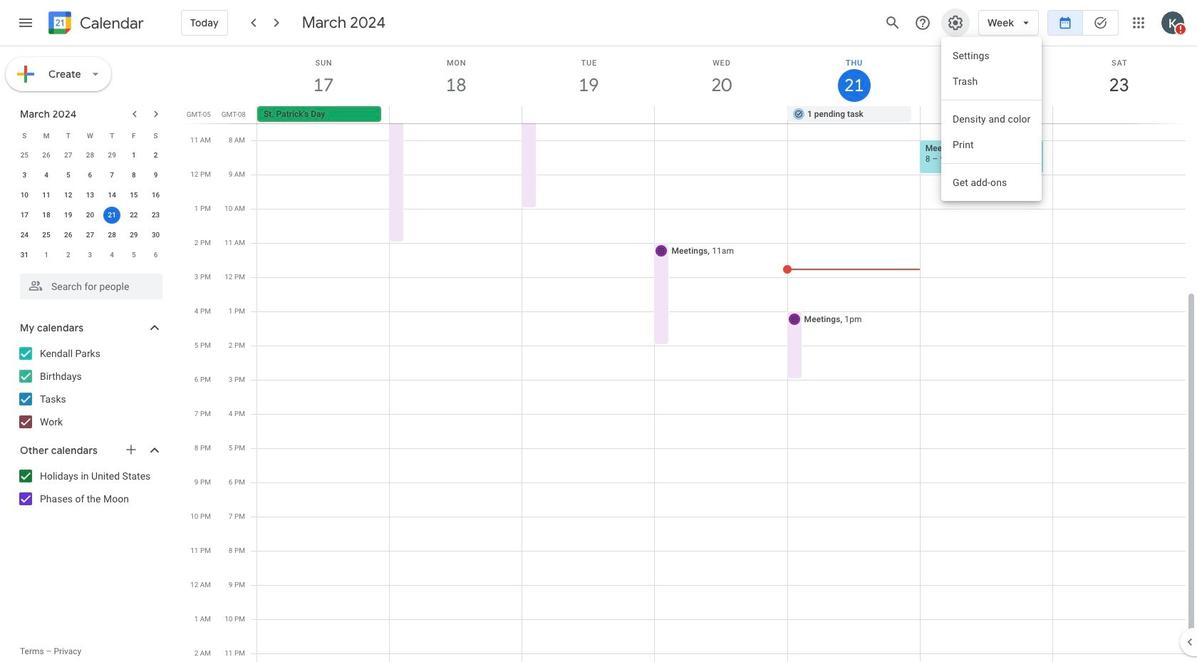 Task type: describe. For each thing, give the bounding box(es) containing it.
26 element
[[60, 227, 77, 244]]

13 element
[[82, 187, 99, 204]]

10 element
[[16, 187, 33, 204]]

21, today element
[[104, 207, 121, 224]]

april 4 element
[[104, 247, 121, 264]]

18 element
[[38, 207, 55, 224]]

settings menu image
[[948, 14, 965, 31]]

5 element
[[60, 167, 77, 184]]

2 element
[[147, 147, 164, 164]]

calendar element
[[46, 9, 144, 40]]

february 25 element
[[16, 147, 33, 164]]

april 3 element
[[82, 247, 99, 264]]

19 element
[[60, 207, 77, 224]]

april 1 element
[[38, 247, 55, 264]]

30 element
[[147, 227, 164, 244]]

add other calendars image
[[124, 443, 138, 457]]

february 29 element
[[104, 147, 121, 164]]

3 element
[[16, 167, 33, 184]]

25 element
[[38, 227, 55, 244]]

Search for people text field
[[29, 274, 154, 299]]

20 element
[[82, 207, 99, 224]]

11 element
[[38, 187, 55, 204]]

8 element
[[125, 167, 143, 184]]

9 element
[[147, 167, 164, 184]]

heading inside calendar element
[[77, 15, 144, 32]]

29 element
[[125, 227, 143, 244]]



Task type: vqa. For each thing, say whether or not it's contained in the screenshot.
'May 31' element
no



Task type: locate. For each thing, give the bounding box(es) containing it.
24 element
[[16, 227, 33, 244]]

my calendars list
[[3, 342, 177, 434]]

grid
[[183, 46, 1198, 662]]

april 5 element
[[125, 247, 143, 264]]

6 element
[[82, 167, 99, 184]]

15 element
[[125, 187, 143, 204]]

28 element
[[104, 227, 121, 244]]

16 element
[[147, 187, 164, 204]]

main drawer image
[[17, 14, 34, 31]]

april 2 element
[[60, 247, 77, 264]]

other calendars list
[[3, 465, 177, 511]]

cell inside march 2024 'grid'
[[101, 205, 123, 225]]

27 element
[[82, 227, 99, 244]]

settings menu menu
[[942, 37, 1043, 201]]

cell
[[390, 106, 523, 123], [523, 106, 655, 123], [655, 106, 788, 123], [921, 106, 1053, 123], [1053, 106, 1186, 123], [101, 205, 123, 225]]

22 element
[[125, 207, 143, 224]]

row
[[251, 106, 1198, 123], [14, 125, 167, 145], [14, 145, 167, 165], [14, 165, 167, 185], [14, 185, 167, 205], [14, 205, 167, 225], [14, 225, 167, 245], [14, 245, 167, 265]]

heading
[[77, 15, 144, 32]]

row group
[[14, 145, 167, 265]]

february 26 element
[[38, 147, 55, 164]]

31 element
[[16, 247, 33, 264]]

23 element
[[147, 207, 164, 224]]

february 27 element
[[60, 147, 77, 164]]

1 element
[[125, 147, 143, 164]]

7 element
[[104, 167, 121, 184]]

14 element
[[104, 187, 121, 204]]

12 element
[[60, 187, 77, 204]]

february 28 element
[[82, 147, 99, 164]]

17 element
[[16, 207, 33, 224]]

march 2024 grid
[[14, 125, 167, 265]]

april 6 element
[[147, 247, 164, 264]]

None search field
[[0, 268, 177, 299]]

4 element
[[38, 167, 55, 184]]



